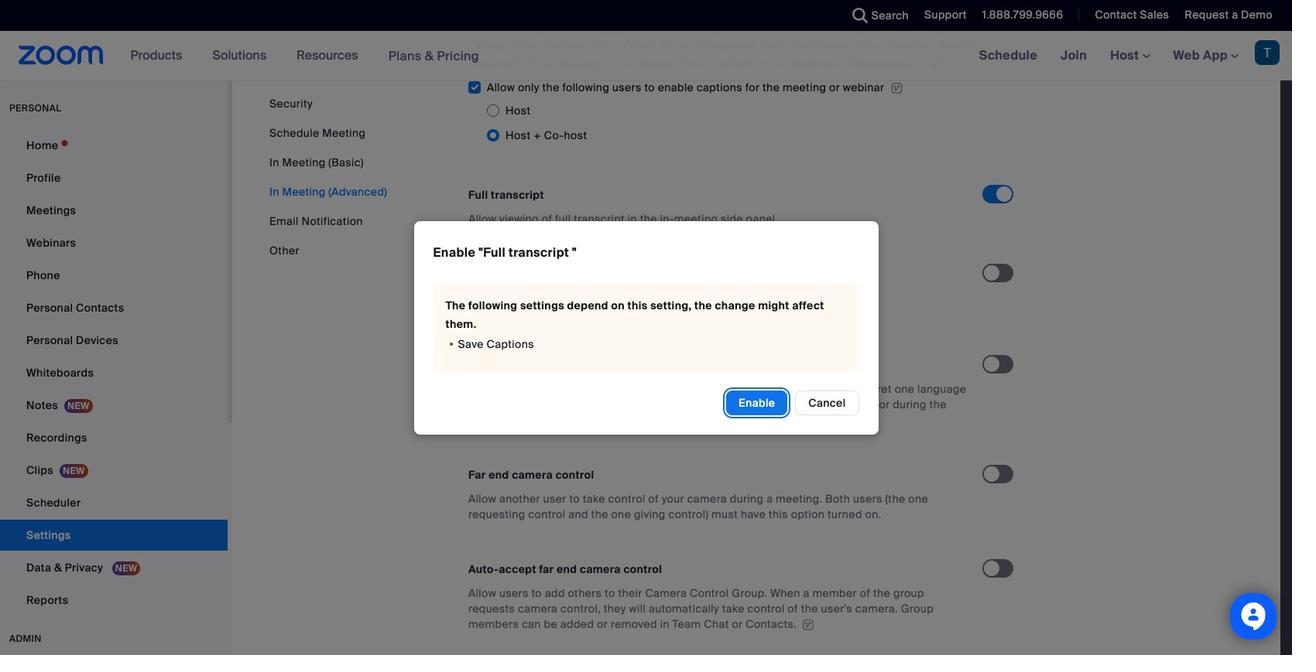 Task type: vqa. For each thing, say whether or not it's contained in the screenshot.
TABS OF ALL WHITEBOARD PAGE tab list
no



Task type: locate. For each thing, give the bounding box(es) containing it.
phone
[[26, 269, 60, 283]]

profile link
[[0, 163, 228, 194]]

application
[[885, 79, 903, 95]]

1.888.799.9666 button
[[971, 0, 1068, 31], [983, 8, 1064, 22]]

schedule meeting
[[270, 126, 366, 140]]

webinar
[[843, 81, 885, 94]]

1 horizontal spatial a
[[803, 587, 810, 601]]

one right (the
[[909, 493, 929, 507]]

of left full at left
[[542, 212, 552, 226]]

in inside the allow host to assign participants as sign language interpreters who can interpret one language into sign language in real-time. host can assign interpreters when scheduling or during the meeting.
[[568, 398, 578, 412]]

french
[[844, 7, 881, 21]]

1 horizontal spatial take
[[722, 603, 745, 617]]

allow inside the allow host to assign participants as sign language interpreters who can interpret one language into sign language in real-time. host can assign interpreters when scheduling or during the meeting.
[[469, 383, 497, 396]]

the
[[542, 81, 560, 94], [763, 81, 780, 94], [640, 212, 657, 226], [695, 299, 712, 312], [930, 398, 947, 412], [591, 508, 608, 522], [874, 587, 891, 601], [801, 603, 818, 617]]

to left save
[[566, 291, 576, 305]]

captions right closed
[[669, 291, 715, 305]]

1 horizontal spatial participants
[[577, 383, 640, 396]]

enable
[[658, 81, 694, 94]]

language right as
[[683, 383, 732, 396]]

2 vertical spatial in
[[660, 618, 670, 632]]

beta up spanish
[[955, 22, 980, 36]]

italian
[[779, 22, 811, 36]]

0 horizontal spatial enable
[[433, 244, 476, 261]]

meeting down "schedule meeting" link
[[282, 156, 326, 170]]

french (france) beta german hindi beta hungarian beta indonesian beta italian japanese beta korean beta malay beta persian beta polish beta portuguese beta romanian beta russian spanish swedish beta tagalog beta telugu beta turkish beta ukrainian vietnamese
[[469, 7, 981, 70]]

allow right the
[[469, 291, 497, 305]]

0 horizontal spatial meeting.
[[469, 414, 515, 427]]

1 vertical spatial users
[[853, 493, 883, 507]]

or down interpret
[[879, 398, 890, 412]]

meeting. up option
[[776, 493, 823, 507]]

1 vertical spatial enable
[[739, 396, 775, 410]]

1 horizontal spatial &
[[425, 48, 434, 64]]

control)
[[669, 508, 709, 522]]

the following settings depend on this setting, the change might affect them. save captions
[[446, 299, 825, 351]]

0 vertical spatial one
[[895, 383, 915, 396]]

full
[[555, 212, 571, 226]]

beta down italian on the right
[[762, 38, 786, 52]]

others
[[568, 587, 602, 601]]

user
[[543, 493, 567, 507]]

assign down sign language interpretation view
[[539, 383, 574, 396]]

can left the be
[[522, 618, 541, 632]]

take
[[583, 493, 605, 507], [722, 603, 745, 617]]

add caption languages image
[[924, 57, 949, 71]]

beta up portuguese
[[746, 22, 770, 36]]

meeting. inside allow another user to take control of your camera during a meeting. both users (the one requesting control and the one giving control) must have this option turned on.
[[776, 493, 823, 507]]

beta down polish
[[606, 56, 630, 70]]

hindi
[[520, 22, 548, 36]]

users
[[613, 81, 642, 94], [853, 493, 883, 507], [499, 587, 529, 601]]

0 vertical spatial host
[[506, 104, 531, 118]]

0 vertical spatial in
[[628, 212, 637, 226]]

camera inside allow another user to take control of your camera during a meeting. both users (the one requesting control and the one giving control) must have this option turned on.
[[687, 493, 727, 507]]

schedule inside meetings navigation
[[979, 47, 1038, 64]]

0 vertical spatial participants
[[499, 291, 563, 305]]

enable for enable
[[739, 396, 775, 410]]

can up scheduling
[[824, 383, 844, 396]]

1 vertical spatial sign
[[491, 398, 514, 412]]

following down tagalog
[[563, 81, 610, 94]]

allow
[[487, 81, 515, 94], [469, 212, 497, 226], [469, 291, 497, 305], [469, 383, 497, 396], [469, 493, 497, 507], [469, 587, 497, 601]]

0 horizontal spatial &
[[54, 561, 62, 575]]

transcript inside dialog
[[509, 244, 569, 261]]

far
[[539, 563, 554, 577]]

1 vertical spatial meeting
[[674, 212, 718, 226]]

in for in meeting (basic)
[[270, 156, 279, 170]]

2 vertical spatial a
[[803, 587, 810, 601]]

0 horizontal spatial can
[[522, 618, 541, 632]]

meeting up (basic)
[[322, 126, 366, 140]]

contact sales link up meetings navigation
[[1095, 8, 1170, 22]]

0 vertical spatial a
[[1232, 8, 1239, 22]]

allow down full
[[469, 212, 497, 226]]

this right have
[[769, 508, 788, 522]]

schedule down 1.888.799.9666
[[979, 47, 1038, 64]]

captions down enable "full transcript "
[[498, 267, 547, 281]]

1 vertical spatial during
[[730, 493, 764, 507]]

allow users to add others to their camera control group. when a member of the group requests camera control, they will automatically take control of the user's camera. group members can be added or removed in team chat or contacts.
[[469, 587, 934, 632]]

1 vertical spatial host
[[499, 383, 523, 396]]

users up on.
[[853, 493, 883, 507]]

1 vertical spatial end
[[557, 563, 577, 577]]

0 horizontal spatial take
[[583, 493, 605, 507]]

save down "full
[[469, 267, 495, 281]]

to up 'and' on the left bottom
[[570, 493, 580, 507]]

during up have
[[730, 493, 764, 507]]

1 vertical spatial take
[[722, 603, 745, 617]]

1 horizontal spatial assign
[[685, 398, 719, 412]]

beta up 'for'
[[757, 56, 782, 70]]

0 vertical spatial interpreters
[[735, 383, 797, 396]]

a left demo
[[1232, 8, 1239, 22]]

beta down (france)
[[878, 22, 903, 36]]

0 vertical spatial take
[[583, 493, 605, 507]]

personal up whiteboards
[[26, 334, 73, 348]]

beta up allow only the following users to enable captions for the meeting or webinar
[[680, 56, 705, 70]]

interpretation
[[552, 359, 628, 372]]

0 vertical spatial enable
[[433, 244, 476, 261]]

another
[[499, 493, 540, 507]]

0 vertical spatial schedule
[[979, 47, 1038, 64]]

enable left "full
[[433, 244, 476, 261]]

they
[[604, 603, 626, 617]]

beta up vietnamese on the top of page
[[854, 38, 879, 52]]

0 horizontal spatial following
[[469, 299, 518, 312]]

in left real-
[[568, 398, 578, 412]]

1 horizontal spatial in
[[628, 212, 637, 226]]

during inside allow another user to take control of your camera during a meeting. both users (the one requesting control and the one giving control) must have this option turned on.
[[730, 493, 764, 507]]

1 vertical spatial personal
[[26, 334, 73, 348]]

1 horizontal spatial meeting.
[[776, 493, 823, 507]]

request a demo link
[[1174, 0, 1293, 31], [1185, 8, 1273, 22]]

1 horizontal spatial meeting
[[783, 81, 827, 94]]

schedule down security
[[270, 126, 319, 140]]

2 vertical spatial one
[[611, 508, 631, 522]]

+
[[534, 129, 541, 142]]

take inside allow another user to take control of your camera during a meeting. both users (the one requesting control and the one giving control) must have this option turned on.
[[583, 493, 605, 507]]

control,
[[561, 603, 601, 617]]

1 vertical spatial save
[[458, 337, 484, 351]]

portuguese
[[695, 38, 756, 52]]

personal for personal devices
[[26, 334, 73, 348]]

"full
[[479, 244, 506, 261]]

schedule
[[979, 47, 1038, 64], [270, 126, 319, 140]]

users down accept
[[499, 587, 529, 601]]

1 horizontal spatial enable
[[739, 396, 775, 410]]

1 vertical spatial schedule
[[270, 126, 319, 140]]

contacts.
[[746, 618, 797, 632]]

allow down swedish
[[487, 81, 515, 94]]

telugu
[[639, 56, 674, 70]]

enable "full transcript " dialog
[[0, 0, 1293, 656]]

0 vertical spatial can
[[824, 383, 844, 396]]

your
[[662, 493, 685, 507]]

following inside the following settings depend on this setting, the change might affect them. save captions
[[469, 299, 518, 312]]

1 vertical spatial in
[[270, 185, 279, 199]]

notes link
[[0, 390, 228, 421]]

0 vertical spatial captions
[[697, 81, 743, 94]]

of up giving
[[648, 493, 659, 507]]

2 personal from the top
[[26, 334, 73, 348]]

interpreters left "when"
[[722, 398, 785, 412]]

1 vertical spatial in
[[568, 398, 578, 412]]

camera up must
[[687, 493, 727, 507]]

side
[[721, 212, 743, 226]]

meeting left side
[[674, 212, 718, 226]]

this right 'on'
[[628, 299, 648, 312]]

0 horizontal spatial users
[[499, 587, 529, 601]]

support link up spanish
[[913, 0, 971, 31]]

or
[[829, 81, 840, 94], [718, 291, 729, 305], [879, 398, 890, 412], [597, 618, 608, 632], [732, 618, 743, 632]]

2 horizontal spatial language
[[918, 383, 967, 396]]

1 vertical spatial &
[[54, 561, 62, 575]]

viewing
[[499, 212, 539, 226]]

allow for allow users to add others to their camera control group. when a member of the group requests camera control, they will automatically take control of the user's camera. group members can be added or removed in team chat or contacts.
[[469, 587, 497, 601]]

auto-accept far end camera control
[[469, 563, 662, 577]]

support link
[[913, 0, 971, 31], [925, 8, 967, 22]]

0 vertical spatial personal
[[26, 301, 73, 315]]

1 personal from the top
[[26, 301, 73, 315]]

0 vertical spatial meeting
[[783, 81, 827, 94]]

real-
[[581, 398, 605, 412]]

0 vertical spatial assign
[[539, 383, 574, 396]]

when
[[787, 398, 815, 412]]

0 vertical spatial in
[[270, 156, 279, 170]]

host right +
[[564, 129, 587, 142]]

in down "schedule meeting" link
[[270, 156, 279, 170]]

home link
[[0, 130, 228, 161]]

0 horizontal spatial meeting
[[674, 212, 718, 226]]

transcript up the viewing
[[491, 188, 544, 202]]

1 horizontal spatial language
[[683, 383, 732, 396]]

meeting for (basic)
[[282, 156, 326, 170]]

to left add
[[532, 587, 542, 601]]

1 vertical spatial can
[[663, 398, 682, 412]]

1 horizontal spatial following
[[563, 81, 610, 94]]

automatically
[[649, 603, 719, 617]]

users inside allow another user to take control of your camera during a meeting. both users (the one requesting control and the one giving control) must have this option turned on.
[[853, 493, 883, 507]]

& inside personal menu menu
[[54, 561, 62, 575]]

clips
[[26, 464, 53, 478]]

save down them.
[[458, 337, 484, 351]]

in for in meeting (advanced)
[[270, 185, 279, 199]]

allow up requesting in the left bottom of the page
[[469, 493, 497, 507]]

1 in from the top
[[270, 156, 279, 170]]

2 vertical spatial can
[[522, 618, 541, 632]]

other
[[270, 244, 300, 258]]

banner
[[0, 31, 1293, 81]]

can right time.
[[663, 398, 682, 412]]

meetings link
[[0, 195, 228, 226]]

assign left enable button
[[685, 398, 719, 412]]

1 vertical spatial meeting
[[282, 156, 326, 170]]

0 horizontal spatial end
[[489, 469, 509, 483]]

of up the camera.
[[860, 587, 871, 601]]

0 vertical spatial &
[[425, 48, 434, 64]]

host for host
[[506, 104, 531, 118]]

& inside product information navigation
[[425, 48, 434, 64]]

allow inside allow another user to take control of your camera during a meeting. both users (the one requesting control and the one giving control) must have this option turned on.
[[469, 493, 497, 507]]

1 vertical spatial a
[[767, 493, 773, 507]]

1 vertical spatial captions
[[487, 337, 534, 351]]

menu bar
[[270, 96, 387, 259]]

1 horizontal spatial host
[[564, 129, 587, 142]]

2 vertical spatial users
[[499, 587, 529, 601]]

& right data
[[54, 561, 62, 575]]

during right scheduling
[[893, 398, 927, 412]]

vietnamese
[[849, 56, 912, 70]]

data & privacy link
[[0, 553, 228, 584]]

meeting down ukrainian
[[783, 81, 827, 94]]

a right when
[[803, 587, 810, 601]]

in
[[270, 156, 279, 170], [270, 185, 279, 199]]

0 vertical spatial following
[[563, 81, 610, 94]]

swedish
[[474, 56, 519, 70]]

control up giving
[[608, 493, 646, 507]]

transcript right full at left
[[574, 212, 625, 226]]

meetings navigation
[[968, 31, 1293, 81]]

0 vertical spatial sign
[[658, 383, 680, 396]]

language down language
[[517, 398, 566, 412]]

one left giving
[[611, 508, 631, 522]]

captions inside the following settings depend on this setting, the change might affect them. save captions
[[487, 337, 534, 351]]

personal devices
[[26, 334, 119, 348]]

participants up time.
[[577, 383, 640, 396]]

allow up requests
[[469, 587, 497, 601]]

allow inside allow users to add others to their camera control group. when a member of the group requests camera control, they will automatically take control of the user's camera. group members can be added or removed in team chat or contacts.
[[469, 587, 497, 601]]

option group
[[487, 98, 983, 148]]

enable left "when"
[[739, 396, 775, 410]]

transcript left "
[[509, 244, 569, 261]]

host down only
[[506, 104, 531, 118]]

participants down save captions
[[499, 291, 563, 305]]

captions
[[498, 267, 547, 281], [487, 337, 534, 351]]

0 vertical spatial save
[[469, 267, 495, 281]]

option group containing host
[[487, 98, 983, 148]]

0 vertical spatial meeting.
[[469, 414, 515, 427]]

0 vertical spatial this
[[628, 299, 648, 312]]

2 vertical spatial meeting
[[282, 185, 326, 199]]

control
[[690, 587, 729, 601]]

tagalog
[[558, 56, 600, 70]]

& right plans
[[425, 48, 434, 64]]

only
[[518, 81, 540, 94]]

1 vertical spatial this
[[769, 508, 788, 522]]

the inside allow another user to take control of your camera during a meeting. both users (the one requesting control and the one giving control) must have this option turned on.
[[591, 508, 608, 522]]

menu bar containing security
[[270, 96, 387, 259]]

full
[[469, 188, 488, 202]]

1 horizontal spatial sign
[[658, 383, 680, 396]]

language right interpret
[[918, 383, 967, 396]]

save
[[579, 291, 603, 305]]

or left the webinar
[[829, 81, 840, 94]]

save captions
[[469, 267, 547, 281]]

personal contacts
[[26, 301, 124, 315]]

0 vertical spatial users
[[613, 81, 642, 94]]

0 horizontal spatial in
[[568, 398, 578, 412]]

a inside allow users to add others to their camera control group. when a member of the group requests camera control, they will automatically take control of the user's camera. group members can be added or removed in team chat or contacts.
[[803, 587, 810, 601]]

1 vertical spatial participants
[[577, 383, 640, 396]]

0 vertical spatial host
[[564, 129, 587, 142]]

0 horizontal spatial during
[[730, 493, 764, 507]]

contacts
[[76, 301, 124, 315]]

sign right as
[[658, 383, 680, 396]]

zoom logo image
[[19, 46, 103, 65]]

in left team
[[660, 618, 670, 632]]

2 vertical spatial host
[[635, 398, 660, 412]]

pricing
[[437, 48, 479, 64]]

plans
[[388, 48, 422, 64]]

this
[[628, 299, 648, 312], [769, 508, 788, 522]]

transcripts
[[731, 291, 788, 305]]

interpreters
[[735, 383, 797, 396], [722, 398, 785, 412]]

camera up others
[[580, 563, 621, 577]]

in
[[628, 212, 637, 226], [568, 398, 578, 412], [660, 618, 670, 632]]

0 horizontal spatial a
[[767, 493, 773, 507]]

language
[[683, 383, 732, 396], [918, 383, 967, 396], [517, 398, 566, 412]]

one right interpret
[[895, 383, 915, 396]]

enable inside enable button
[[739, 396, 775, 410]]

(basic)
[[329, 156, 364, 170]]

1 vertical spatial following
[[469, 299, 518, 312]]

0 horizontal spatial schedule
[[270, 126, 319, 140]]

contact sales link up "join"
[[1084, 0, 1174, 31]]

the inside the following settings depend on this setting, the change might affect them. save captions
[[695, 299, 712, 312]]

meeting. down into
[[469, 414, 515, 427]]

in up email
[[270, 185, 279, 199]]

users down telugu
[[613, 81, 642, 94]]

0 vertical spatial end
[[489, 469, 509, 483]]

0 horizontal spatial language
[[517, 398, 566, 412]]

host down language
[[499, 383, 523, 396]]

0 horizontal spatial assign
[[539, 383, 574, 396]]

host down as
[[635, 398, 660, 412]]

camera
[[645, 587, 687, 601]]

enable "full transcript "
[[433, 244, 577, 261]]

malay
[[474, 38, 505, 52]]

a left both in the bottom right of the page
[[767, 493, 773, 507]]

sign
[[658, 383, 680, 396], [491, 398, 514, 412]]

2 horizontal spatial in
[[660, 618, 670, 632]]

2 in from the top
[[270, 185, 279, 199]]

1 horizontal spatial can
[[663, 398, 682, 412]]

1 vertical spatial host
[[506, 129, 531, 142]]

meeting up email notification
[[282, 185, 326, 199]]

0 vertical spatial during
[[893, 398, 927, 412]]

1 horizontal spatial this
[[769, 508, 788, 522]]

0 horizontal spatial host
[[499, 383, 523, 396]]

&
[[425, 48, 434, 64], [54, 561, 62, 575]]

2 vertical spatial transcript
[[509, 244, 569, 261]]

hungarian
[[587, 22, 642, 36]]

1 horizontal spatial during
[[893, 398, 927, 412]]

camera up the be
[[518, 603, 558, 617]]

captions down turkish
[[697, 81, 743, 94]]



Task type: describe. For each thing, give the bounding box(es) containing it.
contact sales
[[1095, 8, 1170, 22]]

0 vertical spatial transcript
[[491, 188, 544, 202]]

language
[[496, 359, 550, 372]]

can inside allow users to add others to their camera control group. when a member of the group requests camera control, they will automatically take control of the user's camera. group members can be added or removed in team chat or contacts.
[[522, 618, 541, 632]]

2 horizontal spatial a
[[1232, 8, 1239, 22]]

1.888.799.9666
[[983, 8, 1064, 22]]

allow only the following users to enable captions for the meeting or webinar
[[487, 81, 885, 94]]

sign
[[469, 359, 493, 372]]

in meeting (advanced) link
[[270, 185, 387, 199]]

during inside the allow host to assign participants as sign language interpreters who can interpret one language into sign language in real-time. host can assign interpreters when scheduling or during the meeting.
[[893, 398, 927, 412]]

join link
[[1049, 31, 1099, 81]]

recordings link
[[0, 423, 228, 454]]

& for privacy
[[54, 561, 62, 575]]

meeting. inside the allow host to assign participants as sign language interpreters who can interpret one language into sign language in real-time. host can assign interpreters when scheduling or during the meeting.
[[469, 414, 515, 427]]

0 horizontal spatial participants
[[499, 291, 563, 305]]

0 vertical spatial meeting
[[322, 126, 366, 140]]

to up they
[[605, 587, 615, 601]]

participants inside the allow host to assign participants as sign language interpreters who can interpret one language into sign language in real-time. host can assign interpreters when scheduling or during the meeting.
[[577, 383, 640, 396]]

0 horizontal spatial sign
[[491, 398, 514, 412]]

allow for allow another user to take control of your camera during a meeting. both users (the one requesting control and the one giving control) must have this option turned on.
[[469, 493, 497, 507]]

full transcript
[[469, 188, 544, 202]]

product information navigation
[[119, 31, 491, 81]]

allow for allow participants to save fully closed captions or transcripts
[[469, 291, 497, 305]]

beta down hindi
[[511, 38, 536, 52]]

1 vertical spatial interpreters
[[722, 398, 785, 412]]

1.888.799.9666 button up the schedule link
[[983, 8, 1064, 22]]

1 vertical spatial assign
[[685, 398, 719, 412]]

demo
[[1242, 8, 1273, 22]]

1 horizontal spatial users
[[613, 81, 642, 94]]

polish
[[624, 38, 656, 52]]

1 vertical spatial captions
[[669, 291, 715, 305]]

or inside the allow host to assign participants as sign language interpreters who can interpret one language into sign language in real-time. host can assign interpreters when scheduling or during the meeting.
[[879, 398, 890, 412]]

far end camera control
[[469, 469, 594, 483]]

one inside the allow host to assign participants as sign language interpreters who can interpret one language into sign language in real-time. host can assign interpreters when scheduling or during the meeting.
[[895, 383, 915, 396]]

camera inside allow users to add others to their camera control group. when a member of the group requests camera control, they will automatically take control of the user's camera. group members can be added or removed in team chat or contacts.
[[518, 603, 558, 617]]

support link up korean
[[925, 8, 967, 22]]

to inside allow another user to take control of your camera during a meeting. both users (the one requesting control and the one giving control) must have this option turned on.
[[570, 493, 580, 507]]

users inside allow users to add others to their camera control group. when a member of the group requests camera control, they will automatically take control of the user's camera. group members can be added or removed in team chat or contacts.
[[499, 587, 529, 601]]

beta down hungarian
[[590, 38, 615, 52]]

a inside allow another user to take control of your camera during a meeting. both users (the one requesting control and the one giving control) must have this option turned on.
[[767, 493, 773, 507]]

members
[[469, 618, 519, 632]]

scheduler
[[26, 496, 81, 510]]

1.888.799.9666 button up spanish
[[971, 0, 1068, 31]]

in inside allow users to add others to their camera control group. when a member of the group requests camera control, they will automatically take control of the user's camera. group members can be added or removed in team chat or contacts.
[[660, 618, 670, 632]]

or left transcripts
[[718, 291, 729, 305]]

fully
[[606, 291, 628, 305]]

to inside the allow host to assign participants as sign language interpreters who can interpret one language into sign language in real-time. host can assign interpreters when scheduling or during the meeting.
[[526, 383, 536, 396]]

on
[[611, 299, 625, 312]]

beta up polish
[[648, 22, 672, 36]]

host inside the allow host to assign participants as sign language interpreters who can interpret one language into sign language in real-time. host can assign interpreters when scheduling or during the meeting.
[[635, 398, 660, 412]]

will
[[629, 603, 646, 617]]

allow for allow viewing of full transcript in the in-meeting side panel
[[469, 212, 497, 226]]

to down telugu
[[645, 81, 655, 94]]

must
[[712, 508, 738, 522]]

allow host to assign participants as sign language interpreters who can interpret one language into sign language in real-time. host can assign interpreters when scheduling or during the meeting.
[[469, 383, 967, 427]]

0 vertical spatial captions
[[498, 267, 547, 281]]

of inside allow another user to take control of your camera during a meeting. both users (the one requesting control and the one giving control) must have this option turned on.
[[648, 493, 659, 507]]

accept
[[499, 563, 537, 577]]

clips link
[[0, 455, 228, 486]]

setting,
[[651, 299, 692, 312]]

other link
[[270, 244, 300, 258]]

indonesian
[[681, 22, 740, 36]]

their
[[618, 587, 643, 601]]

requesting
[[469, 508, 526, 522]]

depend
[[567, 299, 609, 312]]

requests
[[469, 603, 515, 617]]

host inside the allow host to assign participants as sign language interpreters who can interpret one language into sign language in real-time. host can assign interpreters when scheduling or during the meeting.
[[499, 383, 523, 396]]

control up 'their'
[[624, 563, 662, 577]]

email notification
[[270, 215, 363, 228]]

phone link
[[0, 260, 228, 291]]

devices
[[76, 334, 119, 348]]

group.
[[732, 587, 768, 601]]

admin
[[9, 633, 42, 646]]

in meeting (advanced)
[[270, 185, 387, 199]]

scheduler link
[[0, 488, 228, 519]]

beta up korean
[[932, 7, 957, 21]]

camera up another
[[512, 469, 553, 483]]

the inside the allow host to assign participants as sign language interpreters who can interpret one language into sign language in real-time. host can assign interpreters when scheduling or during the meeting.
[[930, 398, 947, 412]]

whiteboards link
[[0, 358, 228, 389]]

take inside allow users to add others to their camera control group. when a member of the group requests camera control, they will automatically take control of the user's camera. group members can be added or removed in team chat or contacts.
[[722, 603, 745, 617]]

romanian
[[795, 38, 848, 52]]

home
[[26, 139, 58, 153]]

chat
[[704, 618, 729, 632]]

(advanced)
[[329, 185, 387, 199]]

1 vertical spatial transcript
[[574, 212, 625, 226]]

(france)
[[884, 7, 926, 21]]

beta up persian
[[554, 22, 578, 36]]

1 vertical spatial one
[[909, 493, 929, 507]]

personal contacts link
[[0, 293, 228, 324]]

japanese
[[820, 22, 872, 36]]

this inside the following settings depend on this setting, the change might affect them. save captions
[[628, 299, 648, 312]]

request
[[1185, 8, 1229, 22]]

turkish
[[714, 56, 751, 70]]

beta up telugu
[[662, 38, 686, 52]]

cancel
[[809, 396, 846, 410]]

this inside allow another user to take control of your camera during a meeting. both users (the one requesting control and the one giving control) must have this option turned on.
[[769, 508, 788, 522]]

banner containing schedule
[[0, 31, 1293, 81]]

control inside allow users to add others to their camera control group. when a member of the group requests camera control, they will automatically take control of the user's camera. group members can be added or removed in team chat or contacts.
[[748, 603, 785, 617]]

beta up only
[[525, 56, 549, 70]]

personal devices link
[[0, 325, 228, 356]]

of down when
[[788, 603, 798, 617]]

view
[[630, 359, 655, 372]]

allow for allow host to assign participants as sign language interpreters who can interpret one language into sign language in real-time. host can assign interpreters when scheduling or during the meeting.
[[469, 383, 497, 396]]

persian
[[545, 38, 584, 52]]

email notification link
[[270, 215, 363, 228]]

added
[[561, 618, 594, 632]]

1 horizontal spatial end
[[557, 563, 577, 577]]

into
[[469, 398, 489, 412]]

for
[[746, 81, 760, 94]]

have
[[741, 508, 766, 522]]

enable for enable "full transcript "
[[433, 244, 476, 261]]

and
[[569, 508, 588, 522]]

team
[[673, 618, 701, 632]]

co-
[[544, 129, 564, 142]]

or down they
[[597, 618, 608, 632]]

or right chat
[[732, 618, 743, 632]]

schedule for schedule
[[979, 47, 1038, 64]]

2 horizontal spatial can
[[824, 383, 844, 396]]

whiteboards
[[26, 366, 94, 380]]

save inside the following settings depend on this setting, the change might affect them. save captions
[[458, 337, 484, 351]]

allow for allow only the following users to enable captions for the meeting or webinar
[[487, 81, 515, 94]]

control down user
[[528, 508, 566, 522]]

meeting for (advanced)
[[282, 185, 326, 199]]

personal for personal contacts
[[26, 301, 73, 315]]

affect
[[793, 299, 825, 312]]

sales
[[1140, 8, 1170, 22]]

(the
[[886, 493, 906, 507]]

allow another user to take control of your camera during a meeting. both users (the one requesting control and the one giving control) must have this option turned on.
[[469, 493, 929, 522]]

enable button
[[726, 391, 788, 415]]

webinars
[[26, 236, 76, 250]]

panel
[[746, 212, 776, 226]]

camera.
[[856, 603, 898, 617]]

plans & pricing
[[388, 48, 479, 64]]

personal menu menu
[[0, 130, 228, 618]]

control up user
[[556, 469, 594, 483]]

korean
[[911, 22, 949, 36]]

user's
[[821, 603, 853, 617]]

data
[[26, 561, 51, 575]]

allow participants to save fully closed captions or transcripts
[[469, 291, 788, 305]]

host + co-host
[[506, 129, 587, 142]]

both
[[826, 493, 850, 507]]

security
[[270, 97, 313, 111]]

support
[[925, 8, 967, 22]]

in meeting (basic) link
[[270, 156, 364, 170]]

the
[[446, 299, 466, 312]]

group
[[901, 603, 934, 617]]

host for host + co-host
[[506, 129, 531, 142]]

& for pricing
[[425, 48, 434, 64]]

option
[[791, 508, 825, 522]]

schedule for schedule meeting
[[270, 126, 319, 140]]

be
[[544, 618, 558, 632]]



